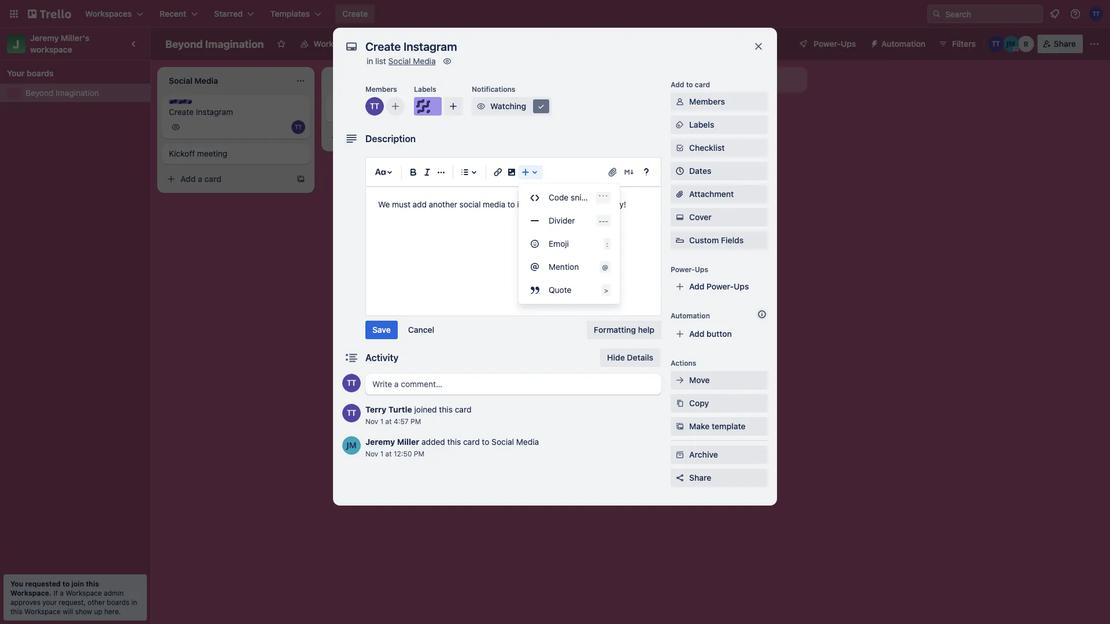 Task type: vqa. For each thing, say whether or not it's contained in the screenshot.
2nd the from the top of the page
no



Task type: describe. For each thing, give the bounding box(es) containing it.
2 - from the left
[[602, 217, 605, 225]]

sm image for members
[[675, 96, 686, 108]]

filters button
[[935, 35, 980, 53]]

watching
[[491, 102, 527, 111]]

0 notifications image
[[1048, 7, 1062, 21]]

must
[[392, 200, 411, 209]]

copy link
[[671, 395, 768, 413]]

checklist
[[690, 143, 725, 153]]

menu inside "editor toolbar" toolbar
[[519, 186, 620, 302]]

divider image
[[528, 214, 542, 228]]

thinking link
[[333, 106, 467, 118]]

1 vertical spatial add a card
[[345, 133, 386, 142]]

1 horizontal spatial members
[[690, 97, 725, 106]]

dates button
[[671, 162, 768, 181]]

add another list button
[[650, 67, 808, 93]]

members link
[[671, 93, 768, 111]]

sm image for make template
[[675, 421, 686, 433]]

description
[[366, 133, 416, 144]]

nov inside terry turtle joined this card nov 1 at 4:57 pm
[[366, 418, 379, 426]]

mention
[[549, 262, 579, 272]]

watching button
[[472, 97, 552, 116]]

0 horizontal spatial power-ups
[[671, 266, 709, 274]]

custom fields
[[690, 236, 744, 245]]

@
[[602, 263, 609, 271]]

card down meeting
[[205, 174, 222, 184]]

to up members link
[[687, 80, 694, 89]]

4:57
[[394, 418, 409, 426]]

actions
[[671, 359, 697, 367]]

ups inside power-ups button
[[841, 39, 857, 49]]

workspace
[[30, 45, 72, 54]]

labels link
[[671, 116, 768, 134]]

1 - from the left
[[599, 217, 602, 225]]

create for create instagram
[[169, 107, 194, 117]]

added
[[422, 438, 445, 447]]

view markdown image
[[624, 167, 635, 178]]

your boards
[[7, 69, 54, 78]]

labels inside 'link'
[[690, 120, 715, 130]]

imagination inside the "board name" text field
[[205, 38, 264, 50]]

our
[[551, 200, 563, 209]]

Write a comment text field
[[366, 374, 662, 395]]

in list social media
[[367, 56, 436, 66]]

archive
[[690, 450, 719, 460]]

add another list
[[671, 75, 732, 84]]

request,
[[59, 599, 86, 607]]

text styles image
[[374, 165, 388, 179]]

kickoff meeting link
[[169, 148, 303, 160]]

details
[[627, 353, 654, 363]]

0 horizontal spatial color: purple, title: none image
[[169, 100, 192, 104]]

---
[[599, 217, 609, 225]]

workspace.
[[10, 590, 52, 598]]

sm image for copy
[[675, 398, 686, 410]]

sm image for labels
[[675, 119, 686, 131]]

1 horizontal spatial power-
[[707, 282, 734, 292]]

star or unstar board image
[[277, 39, 286, 49]]

0 horizontal spatial list
[[376, 56, 386, 66]]

power-ups button
[[791, 35, 864, 53]]

beyond inside the "board name" text field
[[165, 38, 203, 50]]

media inside jeremy miller added this card to social media nov 1 at 12:50 pm
[[517, 438, 539, 447]]

copy
[[690, 399, 710, 408]]

add members to card image
[[391, 101, 400, 112]]

here.
[[104, 608, 121, 616]]

image image
[[505, 165, 519, 179]]

12:50
[[394, 450, 412, 458]]

social
[[460, 200, 481, 209]]

more formatting image
[[435, 165, 448, 179]]

a for add a card button to the middle
[[362, 133, 367, 142]]

add to card
[[671, 80, 711, 89]]

jeremy for jeremy miller added this card to social media nov 1 at 12:50 pm
[[366, 438, 395, 447]]

0 vertical spatial labels
[[414, 85, 437, 93]]

you requested to join this workspace.
[[10, 580, 99, 598]]

at inside terry turtle joined this card nov 1 at 4:57 pm
[[386, 418, 392, 426]]

archive link
[[671, 446, 768, 465]]

jeremy for jeremy miller's workspace
[[30, 33, 59, 43]]

automation inside automation button
[[882, 39, 926, 49]]

attachment
[[690, 189, 734, 199]]

boards inside your boards with 1 items element
[[27, 69, 54, 78]]

0 vertical spatial share button
[[1038, 35, 1084, 53]]

automation button
[[866, 35, 933, 53]]

help
[[638, 325, 655, 335]]

1 horizontal spatial in
[[367, 56, 373, 66]]

sm image for automation
[[866, 35, 882, 51]]

1 vertical spatial power-
[[671, 266, 695, 274]]

0 horizontal spatial ups
[[695, 266, 709, 274]]

create button
[[336, 5, 375, 23]]

miller's
[[61, 33, 90, 43]]

sm image down customize views 'icon'
[[442, 56, 453, 67]]

nov 1 at 4:57 pm link
[[366, 418, 421, 426]]

formatting help link
[[587, 321, 662, 340]]

credibility!
[[588, 200, 627, 209]]

1 vertical spatial workspace
[[66, 590, 102, 598]]

terry turtle joined this card nov 1 at 4:57 pm
[[366, 405, 472, 426]]

pm inside jeremy miller added this card to social media nov 1 at 12:50 pm
[[414, 450, 425, 458]]

3 - from the left
[[605, 217, 609, 225]]

your
[[42, 599, 57, 607]]

hide
[[608, 353, 625, 363]]

create from template… image
[[296, 175, 305, 184]]

1 inside jeremy miller added this card to social media nov 1 at 12:50 pm
[[380, 450, 384, 458]]

0 horizontal spatial jeremy miller (jeremymiller198) image
[[343, 437, 361, 455]]

create instagram
[[169, 107, 233, 117]]

Search field
[[942, 5, 1043, 23]]

move
[[690, 376, 710, 385]]

kickoff
[[169, 149, 195, 159]]

make
[[690, 422, 710, 432]]

0 vertical spatial add a card
[[509, 105, 550, 115]]

fields
[[721, 236, 744, 245]]

make template
[[690, 422, 746, 432]]

this inside terry turtle joined this card nov 1 at 4:57 pm
[[439, 405, 453, 415]]

move link
[[671, 371, 768, 390]]

2 vertical spatial workspace
[[24, 608, 61, 616]]

joined
[[415, 405, 437, 415]]

miller
[[397, 438, 420, 447]]

to inside jeremy miller added this card to social media nov 1 at 12:50 pm
[[482, 438, 490, 447]]

a for leftmost add a card button
[[198, 174, 202, 184]]

r
[[1024, 40, 1029, 48]]

button
[[707, 329, 732, 339]]

thoughts thinking
[[333, 100, 377, 117]]

this inside you requested to join this workspace.
[[86, 580, 99, 588]]

card down thinking "link"
[[369, 133, 386, 142]]

other
[[88, 599, 105, 607]]

hide details
[[608, 353, 654, 363]]

this inside jeremy miller added this card to social media nov 1 at 12:50 pm
[[448, 438, 461, 447]]

thoughts
[[345, 100, 377, 108]]

1 inside terry turtle joined this card nov 1 at 4:57 pm
[[380, 418, 384, 426]]

will
[[63, 608, 73, 616]]

emoji
[[549, 239, 569, 249]]

code snippet image
[[528, 191, 542, 205]]

board link
[[392, 35, 442, 53]]

your
[[7, 69, 25, 78]]

jeremy miller's workspace
[[30, 33, 92, 54]]

quote image
[[528, 283, 542, 297]]

social inside jeremy miller added this card to social media nov 1 at 12:50 pm
[[492, 438, 514, 447]]

meeting
[[197, 149, 228, 159]]

0 horizontal spatial add a card button
[[162, 170, 292, 189]]

search image
[[933, 9, 942, 19]]

cancel
[[408, 325, 435, 335]]

add power-ups link
[[671, 278, 768, 296]]

:
[[607, 240, 609, 248]]

share for the topmost share button
[[1055, 39, 1077, 49]]

0 horizontal spatial beyond
[[25, 88, 54, 98]]



Task type: locate. For each thing, give the bounding box(es) containing it.
0 vertical spatial in
[[367, 56, 373, 66]]

sm image inside archive link
[[675, 450, 686, 461]]

1 horizontal spatial automation
[[882, 39, 926, 49]]

sm image inside the labels 'link'
[[675, 119, 686, 131]]

card inside jeremy miller added this card to social media nov 1 at 12:50 pm
[[463, 438, 480, 447]]

2 horizontal spatial workspace
[[314, 39, 356, 49]]

media
[[483, 200, 506, 209]]

list down visible
[[376, 56, 386, 66]]

0 vertical spatial media
[[413, 56, 436, 66]]

create up workspace visible
[[343, 9, 368, 19]]

imagination inside beyond imagination link
[[56, 88, 99, 98]]

1 vertical spatial social
[[492, 438, 514, 447]]

beyond imagination inside the "board name" text field
[[165, 38, 264, 50]]

attachment button
[[671, 185, 768, 204]]

sm image inside automation button
[[866, 35, 882, 51]]

1 vertical spatial at
[[386, 450, 392, 458]]

0 horizontal spatial add a card
[[181, 174, 222, 184]]

customize views image
[[447, 38, 459, 50]]

0 horizontal spatial create
[[169, 107, 194, 117]]

attach and insert link image
[[607, 167, 619, 178]]

add a card down the thinking
[[345, 133, 386, 142]]

sm image for watching
[[476, 101, 487, 112]]

italic ⌘i image
[[421, 165, 435, 179]]

None text field
[[360, 36, 742, 57]]

0 horizontal spatial another
[[429, 200, 458, 209]]

jeremy miller (jeremymiller198) image
[[1004, 36, 1020, 52], [343, 437, 361, 455]]

share
[[1055, 39, 1077, 49], [690, 474, 712, 483]]

sm image down actions at the bottom right of the page
[[675, 375, 686, 386]]

2 vertical spatial add a card button
[[162, 170, 292, 189]]

we
[[378, 200, 390, 209]]

create left instagram
[[169, 107, 194, 117]]

menu containing code snippet
[[519, 186, 620, 302]]

labels down social media link
[[414, 85, 437, 93]]

add a card button
[[491, 101, 620, 119], [326, 128, 456, 147], [162, 170, 292, 189]]

0 horizontal spatial in
[[132, 599, 137, 607]]

editor toolbar toolbar
[[371, 163, 656, 304]]

0 horizontal spatial share
[[690, 474, 712, 483]]

card
[[695, 80, 711, 89], [533, 105, 550, 115], [369, 133, 386, 142], [205, 174, 222, 184], [455, 405, 472, 415], [463, 438, 480, 447]]

1 horizontal spatial share button
[[1038, 35, 1084, 53]]

jeremy inside jeremy miller added this card to social media nov 1 at 12:50 pm
[[366, 438, 395, 447]]

this down approves
[[10, 608, 22, 616]]

back to home image
[[28, 5, 71, 23]]

0 horizontal spatial jeremy
[[30, 33, 59, 43]]

0 horizontal spatial share button
[[671, 469, 768, 488]]

filters
[[953, 39, 976, 49]]

>
[[604, 286, 609, 294]]

1 vertical spatial another
[[429, 200, 458, 209]]

sm image inside members link
[[675, 96, 686, 108]]

1 horizontal spatial list
[[720, 75, 732, 84]]

1 at from the top
[[386, 418, 392, 426]]

jeremy miller (jeremymiller198) image left the r
[[1004, 36, 1020, 52]]

workspace left visible
[[314, 39, 356, 49]]

1 vertical spatial 1
[[380, 450, 384, 458]]

1 nov from the top
[[366, 418, 379, 426]]

you
[[10, 580, 23, 588]]

sm image left archive
[[675, 450, 686, 461]]

in right other
[[132, 599, 137, 607]]

1 vertical spatial imagination
[[56, 88, 99, 98]]

primary element
[[0, 0, 1111, 28]]

1 vertical spatial add a card button
[[326, 128, 456, 147]]

sm image for checklist
[[675, 142, 686, 154]]

1 vertical spatial pm
[[414, 450, 425, 458]]

nov inside jeremy miller added this card to social media nov 1 at 12:50 pm
[[366, 450, 379, 458]]

1 vertical spatial nov
[[366, 450, 379, 458]]

2 horizontal spatial power-
[[814, 39, 841, 49]]

cover link
[[671, 208, 768, 227]]

checklist link
[[671, 139, 768, 157]]

imagination left the star or unstar board icon
[[205, 38, 264, 50]]

if a workspace admin approves your request, other boards in this workspace will show up here.
[[10, 590, 137, 616]]

1 horizontal spatial add a card button
[[326, 128, 456, 147]]

sm image inside the watching button
[[536, 101, 547, 112]]

another inside button
[[689, 75, 718, 84]]

hide details link
[[601, 349, 661, 367]]

j
[[13, 37, 19, 51]]

1 vertical spatial create
[[169, 107, 194, 117]]

turtle
[[389, 405, 412, 415]]

sm image left the make
[[675, 421, 686, 433]]

sm image inside "make template" link
[[675, 421, 686, 433]]

2 horizontal spatial add a card button
[[491, 101, 620, 119]]

1 horizontal spatial media
[[517, 438, 539, 447]]

0 horizontal spatial media
[[413, 56, 436, 66]]

0 vertical spatial boards
[[27, 69, 54, 78]]

1 horizontal spatial jeremy miller (jeremymiller198) image
[[1004, 36, 1020, 52]]

1 vertical spatial power-ups
[[671, 266, 709, 274]]

0 horizontal spatial labels
[[414, 85, 437, 93]]

1 horizontal spatial add a card
[[345, 133, 386, 142]]

sm image down add to card
[[675, 119, 686, 131]]

0 vertical spatial list
[[376, 56, 386, 66]]

1 down the terry on the bottom of the page
[[380, 418, 384, 426]]

a for the topmost add a card button
[[527, 105, 531, 115]]

this right the 'join'
[[86, 580, 99, 588]]

1 horizontal spatial workspace
[[66, 590, 102, 598]]

custom
[[690, 236, 719, 245]]

1 vertical spatial jeremy
[[366, 438, 395, 447]]

code
[[549, 193, 569, 202]]

0 horizontal spatial imagination
[[56, 88, 99, 98]]

increase
[[517, 200, 549, 209]]

mention image
[[528, 260, 542, 274]]

boards down admin
[[107, 599, 130, 607]]

beyond imagination
[[165, 38, 264, 50], [25, 88, 99, 98]]

2 horizontal spatial ups
[[841, 39, 857, 49]]

0 vertical spatial jeremy
[[30, 33, 59, 43]]

media
[[413, 56, 436, 66], [517, 438, 539, 447]]

1 vertical spatial beyond imagination
[[25, 88, 99, 98]]

list up members link
[[720, 75, 732, 84]]

another right the add
[[429, 200, 458, 209]]

0 vertical spatial social
[[389, 56, 411, 66]]

list
[[376, 56, 386, 66], [720, 75, 732, 84]]

0 vertical spatial power-
[[814, 39, 841, 49]]

2 vertical spatial add a card
[[181, 174, 222, 184]]

0 vertical spatial another
[[689, 75, 718, 84]]

kickoff meeting
[[169, 149, 228, 159]]

nov down the terry on the bottom of the page
[[366, 418, 379, 426]]

color: purple, title: none image right add members to card icon
[[414, 97, 442, 116]]

this inside if a workspace admin approves your request, other boards in this workspace will show up here.
[[10, 608, 22, 616]]

1 horizontal spatial power-ups
[[814, 39, 857, 49]]

at left 12:50
[[386, 450, 392, 458]]

r button
[[1019, 36, 1035, 52]]

sm image
[[442, 56, 453, 67], [536, 101, 547, 112], [675, 119, 686, 131], [675, 398, 686, 410], [675, 421, 686, 433], [675, 450, 686, 461]]

sm image left cover
[[675, 212, 686, 223]]

add a card down kickoff meeting
[[181, 174, 222, 184]]

jeremy up the nov 1 at 12:50 pm link
[[366, 438, 395, 447]]

boards inside if a workspace admin approves your request, other boards in this workspace will show up here.
[[107, 599, 130, 607]]

boards
[[27, 69, 54, 78], [107, 599, 130, 607]]

nov left 12:50
[[366, 450, 379, 458]]

1 vertical spatial labels
[[690, 120, 715, 130]]

custom fields button
[[671, 235, 768, 246]]

terry
[[366, 405, 387, 415]]

```
[[598, 194, 609, 202]]

1 vertical spatial ups
[[695, 266, 709, 274]]

at inside jeremy miller added this card to social media nov 1 at 12:50 pm
[[386, 450, 392, 458]]

add a card down "notifications"
[[509, 105, 550, 115]]

jeremy
[[30, 33, 59, 43], [366, 438, 395, 447]]

this right added
[[448, 438, 461, 447]]

card right the joined at the left bottom
[[455, 405, 472, 415]]

in down visible
[[367, 56, 373, 66]]

sm image for archive
[[675, 450, 686, 461]]

your boards with 1 items element
[[7, 67, 138, 80]]

color: bold red, title: "thoughts" element
[[333, 100, 377, 108]]

1 vertical spatial members
[[690, 97, 725, 106]]

1 horizontal spatial imagination
[[205, 38, 264, 50]]

pm down miller on the bottom of page
[[414, 450, 425, 458]]

ups inside add power-ups link
[[734, 282, 749, 292]]

card right added
[[463, 438, 480, 447]]

sm image inside the move link
[[675, 375, 686, 386]]

to inside you requested to join this workspace.
[[62, 580, 70, 588]]

1 vertical spatial beyond
[[25, 88, 54, 98]]

cancel button
[[401, 321, 442, 340]]

terry turtle (terryturtle) image
[[989, 36, 1005, 52]]

at left 4:57
[[386, 418, 392, 426]]

activity
[[366, 353, 399, 364]]

menu
[[519, 186, 620, 302]]

thinking
[[333, 107, 365, 117]]

sm image right power-ups button
[[866, 35, 882, 51]]

formatting help
[[594, 325, 655, 335]]

0 vertical spatial jeremy miller (jeremymiller198) image
[[1004, 36, 1020, 52]]

sm image inside cover link
[[675, 212, 686, 223]]

a inside if a workspace admin approves your request, other boards in this workspace will show up here.
[[60, 590, 64, 598]]

Board name text field
[[160, 35, 270, 53]]

1 horizontal spatial ups
[[734, 282, 749, 292]]

to right media
[[508, 200, 515, 209]]

1 vertical spatial jeremy miller (jeremymiller198) image
[[343, 437, 361, 455]]

ups left automation button
[[841, 39, 857, 49]]

jeremy miller (jeremymiller198) image left the nov 1 at 12:50 pm link
[[343, 437, 361, 455]]

share down archive
[[690, 474, 712, 483]]

2 horizontal spatial add a card
[[509, 105, 550, 115]]

jeremy up workspace
[[30, 33, 59, 43]]

1 vertical spatial automation
[[671, 312, 710, 320]]

members up add members to card icon
[[366, 85, 397, 93]]

card right watching
[[533, 105, 550, 115]]

bold ⌘b image
[[407, 165, 421, 179]]

2 vertical spatial power-
[[707, 282, 734, 292]]

instagram
[[196, 107, 233, 117]]

1 horizontal spatial beyond imagination
[[165, 38, 264, 50]]

2 vertical spatial ups
[[734, 282, 749, 292]]

1 horizontal spatial labels
[[690, 120, 715, 130]]

power-ups inside button
[[814, 39, 857, 49]]

share left show menu image
[[1055, 39, 1077, 49]]

workspace down your
[[24, 608, 61, 616]]

link image
[[491, 165, 505, 179]]

list inside add another list button
[[720, 75, 732, 84]]

cover
[[690, 213, 712, 222]]

approves
[[10, 599, 40, 607]]

labels up "checklist"
[[690, 120, 715, 130]]

this right the joined at the left bottom
[[439, 405, 453, 415]]

1 horizontal spatial social
[[492, 438, 514, 447]]

share for left share button
[[690, 474, 712, 483]]

automation left filters button
[[882, 39, 926, 49]]

sm image down add to card
[[675, 96, 686, 108]]

open information menu image
[[1070, 8, 1082, 20]]

in inside if a workspace admin approves your request, other boards in this workspace will show up here.
[[132, 599, 137, 607]]

beyond
[[165, 38, 203, 50], [25, 88, 54, 98]]

0 vertical spatial nov
[[366, 418, 379, 426]]

automation up add button
[[671, 312, 710, 320]]

card up members link
[[695, 80, 711, 89]]

add
[[413, 200, 427, 209]]

1 horizontal spatial jeremy
[[366, 438, 395, 447]]

sm image for cover
[[675, 212, 686, 223]]

youth
[[565, 200, 586, 209]]

terry turtle (terryturtle) image
[[1090, 7, 1104, 21], [366, 97, 384, 116], [292, 120, 305, 134], [343, 374, 361, 393], [343, 404, 361, 423]]

0 vertical spatial members
[[366, 85, 397, 93]]

1 horizontal spatial color: purple, title: none image
[[414, 97, 442, 116]]

ups up add power-ups on the top of the page
[[695, 266, 709, 274]]

Main content area, start typing to enter text. text field
[[378, 198, 649, 212]]

sm image inside checklist link
[[675, 142, 686, 154]]

2 nov from the top
[[366, 450, 379, 458]]

0 horizontal spatial boards
[[27, 69, 54, 78]]

create inside button
[[343, 9, 368, 19]]

sm image for move
[[675, 375, 686, 386]]

workspace visible button
[[293, 35, 390, 53]]

1 horizontal spatial beyond
[[165, 38, 203, 50]]

0 vertical spatial create
[[343, 9, 368, 19]]

to left the 'join'
[[62, 580, 70, 588]]

social media link
[[389, 56, 436, 66]]

sm image right watching
[[536, 101, 547, 112]]

quote
[[549, 286, 572, 295]]

pm inside terry turtle joined this card nov 1 at 4:57 pm
[[411, 418, 421, 426]]

add
[[671, 75, 686, 84], [671, 80, 685, 89], [509, 105, 524, 115], [345, 133, 360, 142], [181, 174, 196, 184], [690, 282, 705, 292], [690, 329, 705, 339]]

color: purple, title: none image
[[414, 97, 442, 116], [169, 100, 192, 104]]

0 vertical spatial share
[[1055, 39, 1077, 49]]

imagination down your boards with 1 items element
[[56, 88, 99, 98]]

create for create
[[343, 9, 368, 19]]

sm image inside the watching button
[[476, 101, 487, 112]]

card inside terry turtle joined this card nov 1 at 4:57 pm
[[455, 405, 472, 415]]

1 horizontal spatial boards
[[107, 599, 130, 607]]

notifications
[[472, 85, 516, 93]]

members down 'add another list'
[[690, 97, 725, 106]]

1 vertical spatial in
[[132, 599, 137, 607]]

another inside text box
[[429, 200, 458, 209]]

2 at from the top
[[386, 450, 392, 458]]

rubyanndersson (rubyanndersson) image
[[1019, 36, 1035, 52]]

0 vertical spatial add a card button
[[491, 101, 620, 119]]

power- inside button
[[814, 39, 841, 49]]

add power-ups
[[690, 282, 749, 292]]

pm right 4:57
[[411, 418, 421, 426]]

1 vertical spatial media
[[517, 438, 539, 447]]

to inside text box
[[508, 200, 515, 209]]

1 horizontal spatial another
[[689, 75, 718, 84]]

beyond imagination link
[[25, 87, 143, 99]]

board
[[412, 39, 435, 49]]

1 vertical spatial list
[[720, 75, 732, 84]]

dates
[[690, 166, 712, 176]]

1 1 from the top
[[380, 418, 384, 426]]

divider
[[549, 216, 575, 226]]

members
[[366, 85, 397, 93], [690, 97, 725, 106]]

another up members link
[[689, 75, 718, 84]]

1 left 12:50
[[380, 450, 384, 458]]

2 1 from the top
[[380, 450, 384, 458]]

boards right your at the top left
[[27, 69, 54, 78]]

color: purple, title: none image up "create instagram"
[[169, 100, 192, 104]]

code snippet ```
[[549, 193, 609, 202]]

snippet
[[571, 193, 599, 202]]

we must add another social media to increase our youth credibility!
[[378, 200, 627, 209]]

0 horizontal spatial social
[[389, 56, 411, 66]]

sm image down "notifications"
[[476, 101, 487, 112]]

workspace inside button
[[314, 39, 356, 49]]

sm image inside copy link
[[675, 398, 686, 410]]

0 vertical spatial at
[[386, 418, 392, 426]]

-
[[599, 217, 602, 225], [602, 217, 605, 225], [605, 217, 609, 225]]

workspace down the 'join'
[[66, 590, 102, 598]]

show menu image
[[1089, 38, 1101, 50]]

jeremy inside jeremy miller's workspace
[[30, 33, 59, 43]]

sm image left "checklist"
[[675, 142, 686, 154]]

ups down fields
[[734, 282, 749, 292]]

nov 1 at 12:50 pm link
[[366, 450, 425, 458]]

jeremy miller added this card to social media nov 1 at 12:50 pm
[[366, 438, 539, 458]]

emoji image
[[528, 237, 542, 251]]

to right added
[[482, 438, 490, 447]]

share button down 0 notifications image
[[1038, 35, 1084, 53]]

automation
[[882, 39, 926, 49], [671, 312, 710, 320]]

share button down archive link
[[671, 469, 768, 488]]

power-
[[814, 39, 841, 49], [671, 266, 695, 274], [707, 282, 734, 292]]

1 horizontal spatial create
[[343, 9, 368, 19]]

1 horizontal spatial share
[[1055, 39, 1077, 49]]

up
[[94, 608, 102, 616]]

1 vertical spatial boards
[[107, 599, 130, 607]]

open help dialog image
[[640, 165, 654, 179]]

sm image
[[866, 35, 882, 51], [675, 96, 686, 108], [476, 101, 487, 112], [675, 142, 686, 154], [675, 212, 686, 223], [675, 375, 686, 386]]

0 vertical spatial beyond imagination
[[165, 38, 264, 50]]

1 vertical spatial share
[[690, 474, 712, 483]]

0 vertical spatial automation
[[882, 39, 926, 49]]

save button
[[366, 321, 398, 340]]

0 horizontal spatial power-
[[671, 266, 695, 274]]

lists image
[[458, 165, 472, 179]]

0 horizontal spatial beyond imagination
[[25, 88, 99, 98]]

show
[[75, 608, 92, 616]]

social
[[389, 56, 411, 66], [492, 438, 514, 447]]

add button button
[[671, 325, 768, 344]]

0 vertical spatial beyond
[[165, 38, 203, 50]]

0 vertical spatial pm
[[411, 418, 421, 426]]

sm image left copy
[[675, 398, 686, 410]]

imagination
[[205, 38, 264, 50], [56, 88, 99, 98]]



